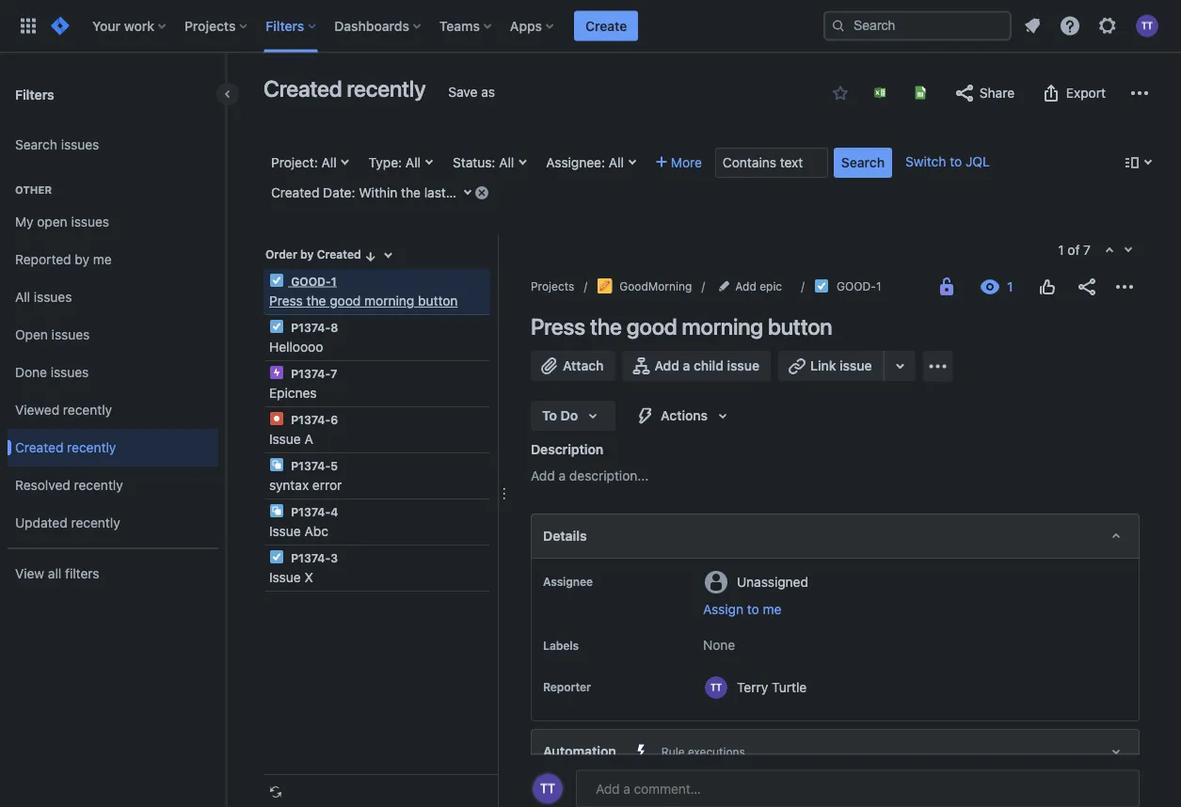 Task type: locate. For each thing, give the bounding box(es) containing it.
morning down order by created link
[[364, 293, 414, 309]]

help image
[[1059, 15, 1082, 37]]

order by created
[[265, 248, 361, 261]]

a left child
[[683, 358, 690, 374]]

5
[[331, 459, 338, 473]]

reported by me
[[15, 252, 112, 267]]

recently for viewed recently link
[[63, 403, 112, 418]]

all for type: all
[[406, 155, 421, 170]]

all for assignee: all
[[609, 155, 624, 170]]

2 vertical spatial issue
[[269, 570, 301, 586]]

0 horizontal spatial add
[[531, 468, 555, 484]]

the up p1374-8 on the left of the page
[[306, 293, 326, 309]]

created recently link
[[8, 429, 218, 467]]

issues right open
[[51, 327, 90, 343]]

2 vertical spatial add
[[531, 468, 555, 484]]

copy link to issue image
[[878, 279, 893, 294]]

issue right child
[[727, 358, 760, 374]]

reported by me link
[[8, 241, 218, 279]]

1 horizontal spatial issue
[[840, 358, 872, 374]]

search
[[15, 137, 57, 153], [841, 155, 885, 170]]

automation element
[[531, 730, 1140, 775]]

0 horizontal spatial press the good morning button
[[269, 293, 458, 309]]

small image
[[833, 86, 848, 101], [363, 249, 378, 264]]

1 vertical spatial press the good morning button
[[531, 313, 833, 340]]

issue left x
[[269, 570, 301, 586]]

epic image
[[269, 365, 284, 380]]

the left "last"
[[401, 185, 421, 201]]

press the good morning button up 8
[[269, 293, 458, 309]]

6
[[331, 413, 338, 426]]

add left epic
[[736, 280, 757, 293]]

1 vertical spatial the
[[306, 293, 326, 309]]

1 vertical spatial small image
[[363, 249, 378, 264]]

4 p1374- from the top
[[291, 459, 331, 473]]

banner containing your work
[[0, 0, 1181, 53]]

my open issues link
[[8, 203, 218, 241]]

all up open
[[15, 290, 30, 305]]

assignee: all
[[546, 155, 624, 170]]

terry turtle
[[737, 680, 807, 695]]

settings image
[[1097, 15, 1119, 37]]

issues for search issues
[[61, 137, 99, 153]]

by
[[300, 248, 314, 261], [75, 252, 89, 267]]

7 up 6
[[331, 367, 337, 380]]

1 horizontal spatial small image
[[833, 86, 848, 101]]

of
[[1068, 242, 1080, 258]]

3
[[331, 552, 338, 565]]

helloooo
[[269, 339, 323, 355]]

small image left open in microsoft excel icon
[[833, 86, 848, 101]]

recently for created recently link
[[67, 440, 116, 456]]

view all filters link
[[8, 555, 218, 593]]

link issue
[[811, 358, 872, 374]]

view
[[15, 566, 44, 582]]

1 vertical spatial issue
[[269, 524, 301, 539]]

recently down viewed recently link
[[67, 440, 116, 456]]

filters right projects popup button
[[266, 18, 304, 33]]

0 vertical spatial task image
[[814, 279, 829, 294]]

0 vertical spatial search
[[15, 137, 57, 153]]

add a child issue
[[655, 358, 760, 374]]

recently down created recently link
[[74, 478, 123, 493]]

issue right "link"
[[840, 358, 872, 374]]

all right type:
[[406, 155, 421, 170]]

teams button
[[434, 11, 499, 41]]

details
[[543, 529, 587, 544]]

1 horizontal spatial filters
[[266, 18, 304, 33]]

2 horizontal spatial add
[[736, 280, 757, 293]]

projects inside popup button
[[184, 18, 236, 33]]

search issues
[[15, 137, 99, 153]]

recently inside 'link'
[[71, 515, 120, 531]]

created left the 2
[[542, 793, 585, 806]]

1 vertical spatial to
[[747, 602, 759, 618]]

press down projects link
[[531, 313, 585, 340]]

add epic button
[[715, 277, 788, 296]]

issues for done issues
[[51, 365, 89, 380]]

0 horizontal spatial a
[[559, 468, 566, 484]]

all for status: all
[[499, 155, 514, 170]]

to
[[950, 154, 962, 169], [747, 602, 759, 618]]

1 vertical spatial morning
[[682, 313, 763, 340]]

by inside other group
[[75, 252, 89, 267]]

created down the viewed
[[15, 440, 63, 456]]

0 horizontal spatial issue
[[727, 358, 760, 374]]

issue down bug image
[[269, 432, 301, 447]]

1 horizontal spatial by
[[300, 248, 314, 261]]

0 vertical spatial a
[[683, 358, 690, 374]]

0 vertical spatial task image
[[269, 273, 284, 288]]

me down my open issues link
[[93, 252, 112, 267]]

1 issue from the top
[[269, 432, 301, 447]]

0 vertical spatial issue
[[269, 432, 301, 447]]

vote options: no one has voted for this issue yet. image
[[1036, 276, 1059, 298]]

abc
[[304, 524, 328, 539]]

p1374- up abc
[[291, 505, 331, 519]]

task image down order at the left of page
[[269, 273, 284, 288]]

2 issue from the top
[[269, 524, 301, 539]]

1 vertical spatial 7
[[331, 367, 337, 380]]

description
[[531, 442, 604, 457]]

the down goodmorning 'image'
[[590, 313, 622, 340]]

0 vertical spatial 7
[[1084, 242, 1091, 258]]

0 vertical spatial me
[[93, 252, 112, 267]]

0 horizontal spatial created recently
[[15, 440, 116, 456]]

2 issue from the left
[[840, 358, 872, 374]]

me inside assign to me button
[[763, 602, 782, 618]]

0 vertical spatial created recently
[[264, 75, 426, 102]]

by for reported
[[75, 252, 89, 267]]

search image
[[831, 18, 846, 33]]

switch to jql link
[[906, 154, 990, 169]]

task image for press the good morning button
[[269, 273, 284, 288]]

add down the description
[[531, 468, 555, 484]]

subtask image
[[269, 457, 284, 473]]

p1374- up "helloooo"
[[291, 321, 331, 334]]

0 horizontal spatial search
[[15, 137, 57, 153]]

0 horizontal spatial morning
[[364, 293, 414, 309]]

1 horizontal spatial me
[[763, 602, 782, 618]]

save as button
[[439, 77, 505, 107]]

0 horizontal spatial to
[[747, 602, 759, 618]]

issues inside "link"
[[51, 365, 89, 380]]

filters up the search issues
[[15, 86, 54, 102]]

unassigned
[[737, 574, 809, 590]]

by for order
[[300, 248, 314, 261]]

me inside reported by me link
[[93, 252, 112, 267]]

other group
[[8, 164, 218, 548]]

your work
[[92, 18, 154, 33]]

recently down done issues "link"
[[63, 403, 112, 418]]

1 vertical spatial button
[[768, 313, 833, 340]]

1 vertical spatial press
[[531, 313, 585, 340]]

Add a comment… field
[[576, 770, 1140, 808]]

0 vertical spatial filters
[[266, 18, 304, 33]]

good-1 up link issue
[[837, 280, 882, 293]]

2
[[588, 793, 595, 806]]

all right status:
[[499, 155, 514, 170]]

good down goodmorning
[[627, 313, 677, 340]]

type: all
[[369, 155, 421, 170]]

p1374- for issue a
[[291, 413, 331, 426]]

do
[[561, 408, 578, 424]]

0 vertical spatial morning
[[364, 293, 414, 309]]

search up 'other'
[[15, 137, 57, 153]]

0 horizontal spatial me
[[93, 252, 112, 267]]

small image inside order by created link
[[363, 249, 378, 264]]

to left jql
[[950, 154, 962, 169]]

to do
[[542, 408, 578, 424]]

resolved recently
[[15, 478, 123, 493]]

link web pages and more image
[[889, 355, 912, 377]]

1 up link issue button
[[876, 280, 882, 293]]

7 right of
[[1084, 242, 1091, 258]]

task image up issue x
[[269, 550, 284, 565]]

me down unassigned
[[763, 602, 782, 618]]

6 p1374- from the top
[[291, 552, 331, 565]]

1 horizontal spatial search
[[841, 155, 885, 170]]

1 horizontal spatial 7
[[1084, 242, 1091, 258]]

projects left goodmorning 'image'
[[531, 280, 574, 293]]

p1374- up syntax error
[[291, 459, 331, 473]]

add for add a child issue
[[655, 358, 680, 374]]

a down the description
[[559, 468, 566, 484]]

0 horizontal spatial good-1
[[288, 275, 337, 288]]

1 horizontal spatial press
[[531, 313, 585, 340]]

actions
[[661, 408, 708, 424]]

by right reported
[[75, 252, 89, 267]]

search for search
[[841, 155, 885, 170]]

to inside button
[[747, 602, 759, 618]]

small image right order by created
[[363, 249, 378, 264]]

0 vertical spatial add
[[736, 280, 757, 293]]

p1374-7
[[288, 367, 337, 380]]

0 vertical spatial press
[[269, 293, 303, 309]]

open in microsoft excel image
[[873, 85, 888, 100]]

p1374-8
[[288, 321, 338, 334]]

created recently down the viewed recently
[[15, 440, 116, 456]]

0 horizontal spatial press
[[269, 293, 303, 309]]

2 horizontal spatial the
[[590, 313, 622, 340]]

share
[[980, 85, 1015, 101]]

error
[[312, 478, 342, 493]]

0 vertical spatial good
[[330, 293, 361, 309]]

days
[[598, 793, 623, 806]]

5 p1374- from the top
[[291, 505, 331, 519]]

issues up my open issues
[[61, 137, 99, 153]]

all issues link
[[8, 279, 218, 316]]

morning up child
[[682, 313, 763, 340]]

save
[[448, 84, 478, 100]]

my
[[15, 214, 33, 230]]

add
[[736, 280, 757, 293], [655, 358, 680, 374], [531, 468, 555, 484]]

1 vertical spatial projects
[[531, 280, 574, 293]]

recently
[[347, 75, 426, 102], [63, 403, 112, 418], [67, 440, 116, 456], [74, 478, 123, 493], [71, 515, 120, 531]]

good- down order by created
[[291, 275, 331, 288]]

0 horizontal spatial by
[[75, 252, 89, 267]]

issue
[[269, 432, 301, 447], [269, 524, 301, 539], [269, 570, 301, 586]]

add left child
[[655, 358, 680, 374]]

assign to me button
[[703, 601, 1120, 619]]

issues up the viewed recently
[[51, 365, 89, 380]]

banner
[[0, 0, 1181, 53]]

updated recently
[[15, 515, 120, 531]]

share image
[[1076, 276, 1099, 298]]

0 vertical spatial button
[[418, 293, 458, 309]]

add app image
[[927, 355, 949, 378]]

0 horizontal spatial projects
[[184, 18, 236, 33]]

me for assign to me
[[763, 602, 782, 618]]

1 p1374- from the top
[[291, 321, 331, 334]]

add inside button
[[655, 358, 680, 374]]

0 vertical spatial press the good morning button
[[269, 293, 458, 309]]

subtask image
[[269, 504, 284, 519]]

2 task image from the top
[[269, 319, 284, 334]]

issue down subtask image
[[269, 524, 301, 539]]

1 vertical spatial created recently
[[15, 440, 116, 456]]

profile image of terry turtle image
[[533, 774, 563, 804]]

task image
[[814, 279, 829, 294], [269, 550, 284, 565]]

morning
[[364, 293, 414, 309], [682, 313, 763, 340]]

updated recently link
[[8, 505, 218, 542]]

task image left good-1 link
[[814, 279, 829, 294]]

1 issue from the left
[[727, 358, 760, 374]]

p1374- up a
[[291, 413, 331, 426]]

task image
[[269, 273, 284, 288], [269, 319, 284, 334]]

projects right work
[[184, 18, 236, 33]]

recently for resolved recently link
[[74, 478, 123, 493]]

1 horizontal spatial to
[[950, 154, 962, 169]]

rule executions
[[662, 746, 745, 759]]

open issues
[[15, 327, 90, 343]]

p1374- up x
[[291, 552, 331, 565]]

filters inside dropdown button
[[266, 18, 304, 33]]

filters button
[[260, 11, 323, 41]]

1 vertical spatial me
[[763, 602, 782, 618]]

1 vertical spatial filters
[[15, 86, 54, 102]]

issues up the open issues
[[34, 290, 72, 305]]

all up date: on the left top
[[322, 155, 337, 170]]

jira software image
[[49, 15, 72, 37], [49, 15, 72, 37]]

press up p1374-8 on the left of the page
[[269, 293, 303, 309]]

good-1 down order by created
[[288, 275, 337, 288]]

by right order at the left of page
[[300, 248, 314, 261]]

0 horizontal spatial small image
[[363, 249, 378, 264]]

add for add a description...
[[531, 468, 555, 484]]

1 task image from the top
[[269, 273, 284, 288]]

press the good morning button up add a child issue button
[[531, 313, 833, 340]]

p1374- for syntax error
[[291, 459, 331, 473]]

week
[[459, 185, 491, 201]]

3 issue from the top
[[269, 570, 301, 586]]

export
[[1066, 85, 1106, 101]]

1 vertical spatial task image
[[269, 319, 284, 334]]

task image up "helloooo"
[[269, 319, 284, 334]]

good-1
[[288, 275, 337, 288], [837, 280, 882, 293]]

p1374- for issue x
[[291, 552, 331, 565]]

good up 8
[[330, 293, 361, 309]]

0 horizontal spatial the
[[306, 293, 326, 309]]

me
[[93, 252, 112, 267], [763, 602, 782, 618]]

1 vertical spatial search
[[841, 155, 885, 170]]

child
[[694, 358, 724, 374]]

1 vertical spatial add
[[655, 358, 680, 374]]

8
[[331, 321, 338, 334]]

3 p1374- from the top
[[291, 413, 331, 426]]

1 horizontal spatial a
[[683, 358, 690, 374]]

created recently down dashboards
[[264, 75, 426, 102]]

search inside search issues link
[[15, 137, 57, 153]]

0 vertical spatial to
[[950, 154, 962, 169]]

work
[[124, 18, 154, 33]]

1 horizontal spatial projects
[[531, 280, 574, 293]]

all
[[48, 566, 61, 582]]

apps button
[[504, 11, 561, 41]]

x
[[304, 570, 313, 586]]

date:
[[323, 185, 355, 201]]

switch to jql
[[906, 154, 990, 169]]

a inside button
[[683, 358, 690, 374]]

1 vertical spatial task image
[[269, 550, 284, 565]]

issue abc
[[269, 524, 328, 539]]

1 horizontal spatial add
[[655, 358, 680, 374]]

0 vertical spatial the
[[401, 185, 421, 201]]

good- left 'copy link to issue' icon
[[837, 280, 876, 293]]

recently down resolved recently link
[[71, 515, 120, 531]]

all right assignee:
[[609, 155, 624, 170]]

assignee pin to top. only you can see pinned fields. image
[[597, 574, 612, 589]]

all inside other group
[[15, 290, 30, 305]]

search inside search button
[[841, 155, 885, 170]]

reporter pin to top. only you can see pinned fields. image
[[595, 680, 610, 695]]

4
[[331, 505, 338, 519]]

issue for issue a
[[269, 432, 301, 447]]

to right assign
[[747, 602, 759, 618]]

search left switch
[[841, 155, 885, 170]]

1 horizontal spatial good
[[627, 313, 677, 340]]

p1374- up epicnes
[[291, 367, 331, 380]]

2 p1374- from the top
[[291, 367, 331, 380]]

1 horizontal spatial morning
[[682, 313, 763, 340]]

syntax error
[[269, 478, 342, 493]]

add inside dropdown button
[[736, 280, 757, 293]]

0 vertical spatial projects
[[184, 18, 236, 33]]

1 vertical spatial a
[[559, 468, 566, 484]]



Task type: vqa. For each thing, say whether or not it's contained in the screenshot.
good-1 LINK
yes



Task type: describe. For each thing, give the bounding box(es) containing it.
p1374-4
[[288, 505, 338, 519]]

created down project:
[[271, 185, 319, 201]]

task image for helloooo
[[269, 319, 284, 334]]

search for search issues
[[15, 137, 57, 153]]

1 right "last"
[[450, 185, 456, 201]]

notifications image
[[1021, 15, 1044, 37]]

assignee:
[[546, 155, 605, 170]]

share link
[[944, 78, 1024, 108]]

issue inside button
[[840, 358, 872, 374]]

open
[[15, 327, 48, 343]]

status: all
[[453, 155, 514, 170]]

p1374-6
[[288, 413, 338, 426]]

1 horizontal spatial good-1
[[837, 280, 882, 293]]

more
[[671, 155, 702, 170]]

created recently inside other group
[[15, 440, 116, 456]]

not available - this is the first issue image
[[1102, 244, 1117, 259]]

done issues link
[[8, 354, 218, 392]]

0 horizontal spatial filters
[[15, 86, 54, 102]]

resolved
[[15, 478, 70, 493]]

0 vertical spatial small image
[[833, 86, 848, 101]]

created date: within the last 1 week
[[271, 185, 491, 201]]

epicnes
[[269, 385, 317, 401]]

actions image
[[1114, 276, 1136, 298]]

switch
[[906, 154, 946, 169]]

assignee
[[543, 575, 593, 588]]

description...
[[569, 468, 649, 484]]

labels pin to top. only you can see pinned fields. image
[[583, 638, 598, 653]]

p1374- for helloooo
[[291, 321, 331, 334]]

details element
[[531, 514, 1140, 559]]

1 horizontal spatial task image
[[814, 279, 829, 294]]

projects for projects link
[[531, 280, 574, 293]]

assign
[[703, 602, 744, 618]]

create button
[[574, 11, 638, 41]]

to
[[542, 408, 557, 424]]

next issue 'p1374-8' ( type 'j' ) image
[[1121, 243, 1136, 258]]

export button
[[1031, 78, 1115, 108]]

0 horizontal spatial task image
[[269, 550, 284, 565]]

create
[[586, 18, 627, 33]]

save as
[[448, 84, 495, 100]]

1 horizontal spatial created recently
[[264, 75, 426, 102]]

epic
[[760, 280, 782, 293]]

0 horizontal spatial button
[[418, 293, 458, 309]]

your work button
[[87, 11, 173, 41]]

remove criteria image
[[474, 185, 489, 200]]

assign to me
[[703, 602, 782, 618]]

syntax
[[269, 478, 309, 493]]

labels
[[543, 639, 579, 652]]

issue for issue x
[[269, 570, 301, 586]]

to do button
[[531, 401, 616, 431]]

1 down order by created link
[[331, 275, 337, 288]]

jql
[[966, 154, 990, 169]]

project: all
[[271, 155, 337, 170]]

issue x
[[269, 570, 313, 586]]

good-1 link
[[837, 277, 882, 296]]

0 horizontal spatial 7
[[331, 367, 337, 380]]

0 horizontal spatial good-
[[291, 275, 331, 288]]

order by created link
[[264, 243, 380, 265]]

terry
[[737, 680, 768, 695]]

p1374-3
[[288, 552, 338, 565]]

viewed
[[15, 403, 59, 418]]

to for assign
[[747, 602, 759, 618]]

dashboards
[[334, 18, 409, 33]]

issues for open issues
[[51, 327, 90, 343]]

turtle
[[772, 680, 807, 695]]

your profile and settings image
[[1136, 15, 1159, 37]]

open in google sheets image
[[913, 85, 928, 100]]

open issues link
[[8, 316, 218, 354]]

add for add epic
[[736, 280, 757, 293]]

Search issues using keywords text field
[[715, 148, 828, 178]]

type:
[[369, 155, 402, 170]]

my open issues
[[15, 214, 109, 230]]

1 horizontal spatial button
[[768, 313, 833, 340]]

issues right open on the top left of page
[[71, 214, 109, 230]]

created inside other group
[[15, 440, 63, 456]]

dashboards button
[[329, 11, 428, 41]]

2 vertical spatial the
[[590, 313, 622, 340]]

other
[[15, 184, 52, 196]]

created down filters dropdown button
[[264, 75, 342, 102]]

1 vertical spatial good
[[627, 313, 677, 340]]

issues for all issues
[[34, 290, 72, 305]]

goodmorning image
[[597, 279, 612, 294]]

executions
[[688, 746, 745, 759]]

project:
[[271, 155, 318, 170]]

goodmorning
[[620, 280, 692, 293]]

teams
[[440, 18, 480, 33]]

recently for updated recently 'link'
[[71, 515, 120, 531]]

appswitcher icon image
[[17, 15, 40, 37]]

a for description...
[[559, 468, 566, 484]]

attach button
[[531, 351, 615, 381]]

created 2 days ago
[[542, 793, 646, 806]]

all for project: all
[[322, 155, 337, 170]]

actions button
[[623, 401, 745, 431]]

automation
[[543, 744, 616, 760]]

link
[[811, 358, 836, 374]]

1 horizontal spatial press the good morning button
[[531, 313, 833, 340]]

view all filters
[[15, 566, 99, 582]]

reporter
[[543, 681, 591, 694]]

p1374- for issue abc
[[291, 505, 331, 519]]

issue for issue abc
[[269, 524, 301, 539]]

status:
[[453, 155, 496, 170]]

done issues
[[15, 365, 89, 380]]

apps
[[510, 18, 542, 33]]

your
[[92, 18, 121, 33]]

1 horizontal spatial the
[[401, 185, 421, 201]]

bug image
[[269, 411, 284, 426]]

search issues link
[[8, 126, 218, 164]]

recently down dashboards popup button on the top of the page
[[347, 75, 426, 102]]

search button
[[834, 148, 892, 178]]

projects for projects popup button
[[184, 18, 236, 33]]

a for child
[[683, 358, 690, 374]]

done
[[15, 365, 47, 380]]

p1374- for epicnes
[[291, 367, 331, 380]]

filters
[[65, 566, 99, 582]]

0 horizontal spatial good
[[330, 293, 361, 309]]

issue inside button
[[727, 358, 760, 374]]

attach
[[563, 358, 604, 374]]

me for reported by me
[[93, 252, 112, 267]]

viewed recently
[[15, 403, 112, 418]]

Search field
[[824, 11, 1012, 41]]

created right order at the left of page
[[317, 248, 361, 261]]

to for switch
[[950, 154, 962, 169]]

1 left of
[[1058, 242, 1064, 258]]

all issues
[[15, 290, 72, 305]]

issue a
[[269, 432, 313, 447]]

reported
[[15, 252, 71, 267]]

projects button
[[179, 11, 255, 41]]

add a child issue button
[[623, 351, 771, 381]]

open
[[37, 214, 68, 230]]

primary element
[[11, 0, 824, 52]]

1 horizontal spatial good-
[[837, 280, 876, 293]]

order
[[265, 248, 297, 261]]



